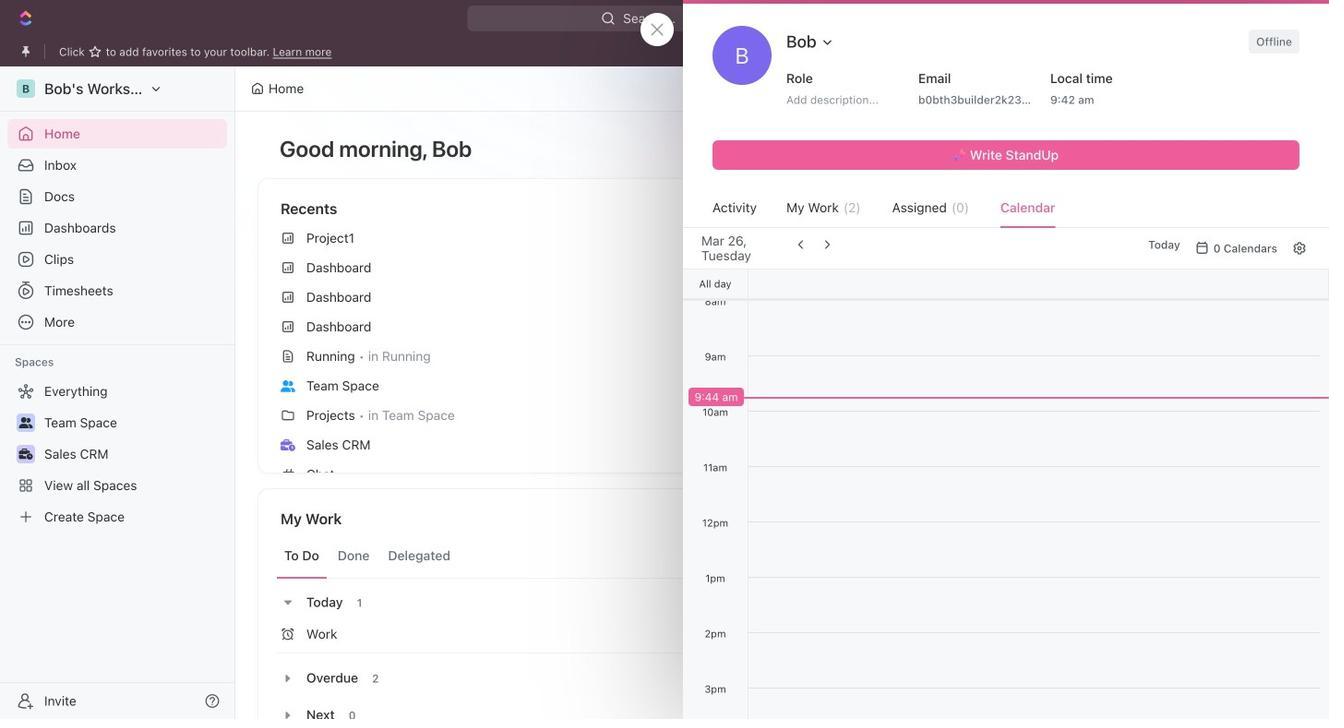 Task type: vqa. For each thing, say whether or not it's contained in the screenshot.
the reminder associated with Start Date
no



Task type: describe. For each thing, give the bounding box(es) containing it.
sidebar navigation
[[0, 66, 239, 719]]

user group image inside sidebar "navigation"
[[19, 417, 33, 429]]

business time image inside sidebar "navigation"
[[19, 449, 33, 460]]



Task type: locate. For each thing, give the bounding box(es) containing it.
1 horizontal spatial user group image
[[281, 380, 296, 392]]

1 vertical spatial user group image
[[19, 417, 33, 429]]

tab list
[[277, 534, 756, 579]]

user group image
[[281, 380, 296, 392], [19, 417, 33, 429]]

1 horizontal spatial business time image
[[281, 439, 296, 451]]

tree
[[7, 377, 227, 532]]

bob's workspace, , element
[[17, 79, 35, 98]]

tree inside sidebar "navigation"
[[7, 377, 227, 532]]

0 horizontal spatial business time image
[[19, 449, 33, 460]]

0 horizontal spatial user group image
[[19, 417, 33, 429]]

business time image
[[281, 439, 296, 451], [19, 449, 33, 460]]

0 vertical spatial user group image
[[281, 380, 296, 392]]



